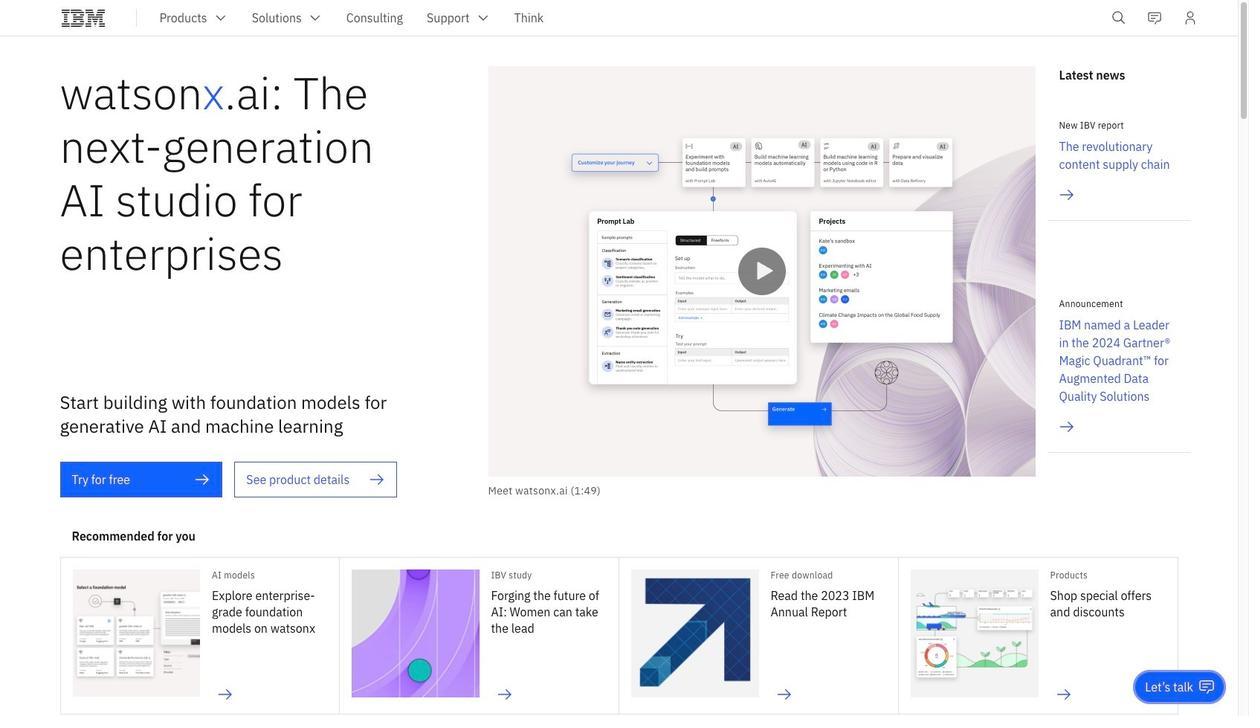 Task type: locate. For each thing, give the bounding box(es) containing it.
let's talk element
[[1146, 679, 1194, 695]]



